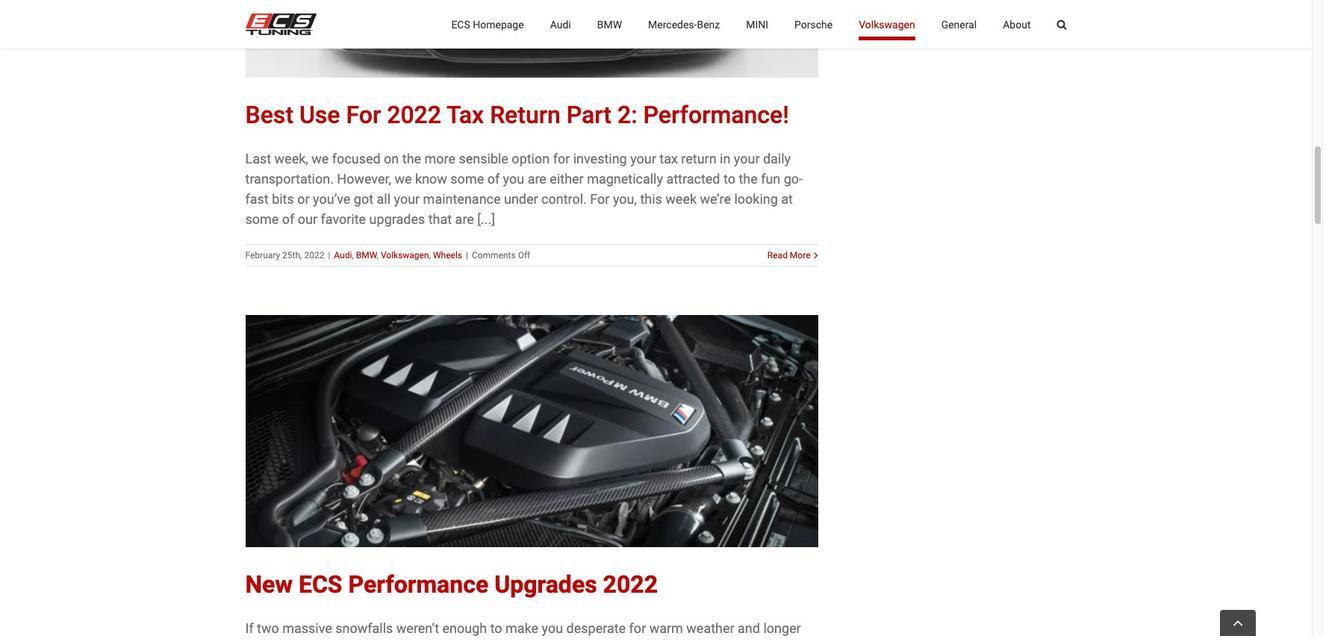 Task type: vqa. For each thing, say whether or not it's contained in the screenshot.
a
no



Task type: locate. For each thing, give the bounding box(es) containing it.
the
[[403, 151, 421, 166], [739, 171, 758, 186]]

ecs homepage link
[[452, 0, 524, 49]]

ecs left homepage
[[452, 18, 471, 30]]

transportation.
[[245, 171, 334, 186]]

1 vertical spatial the
[[739, 171, 758, 186]]

2 horizontal spatial 2022
[[603, 571, 658, 599]]

0 horizontal spatial ,
[[352, 250, 354, 260]]

or
[[298, 191, 310, 207]]

attracted
[[667, 171, 721, 186]]

1 vertical spatial we
[[395, 171, 412, 186]]

focused
[[332, 151, 381, 166]]

porsche
[[795, 18, 833, 30]]

our
[[298, 211, 318, 227]]

| right wheels
[[466, 250, 468, 260]]

some down fast
[[245, 211, 279, 227]]

volkswagen link
[[859, 0, 916, 49], [381, 250, 429, 260]]

about link
[[1004, 0, 1031, 49]]

at
[[782, 191, 793, 207]]

volkswagen link left "general" link
[[859, 0, 916, 49]]

of
[[488, 171, 500, 186], [282, 211, 295, 227]]

some
[[451, 171, 484, 186], [245, 211, 279, 227]]

0 horizontal spatial we
[[312, 151, 329, 166]]

bmw link left mercedes-
[[597, 0, 622, 49]]

bmw
[[597, 18, 622, 30], [356, 250, 377, 260]]

tax
[[660, 151, 678, 166]]

for left you,
[[590, 191, 610, 207]]

bmw link
[[597, 0, 622, 49], [356, 250, 377, 260]]

audi link
[[550, 0, 571, 49], [334, 250, 352, 260]]

0 vertical spatial we
[[312, 151, 329, 166]]

audi right homepage
[[550, 18, 571, 30]]

1 vertical spatial for
[[590, 191, 610, 207]]

1 , from the left
[[352, 250, 354, 260]]

0 horizontal spatial volkswagen link
[[381, 250, 429, 260]]

in
[[720, 151, 731, 166]]

, left wheels
[[429, 250, 431, 260]]

however,
[[337, 171, 392, 186]]

this
[[641, 191, 663, 207]]

0 horizontal spatial bmw
[[356, 250, 377, 260]]

the right the to
[[739, 171, 758, 186]]

of left our
[[282, 211, 295, 227]]

benz
[[697, 18, 720, 30]]

volkswagen link for about link
[[859, 0, 916, 49]]

[...]
[[478, 211, 495, 227]]

ecs homepage
[[452, 18, 524, 30]]

ecs
[[452, 18, 471, 30], [299, 571, 343, 599]]

0 horizontal spatial 2022
[[304, 250, 325, 260]]

part
[[567, 101, 612, 129]]

0 vertical spatial audi
[[550, 18, 571, 30]]

1 vertical spatial ecs
[[299, 571, 343, 599]]

your right in
[[734, 151, 760, 166]]

0 horizontal spatial volkswagen
[[381, 250, 429, 260]]

your
[[631, 151, 657, 166], [734, 151, 760, 166], [394, 191, 420, 207]]

0 vertical spatial volkswagen link
[[859, 0, 916, 49]]

,
[[352, 250, 354, 260], [377, 250, 379, 260], [429, 250, 431, 260]]

we right week,
[[312, 151, 329, 166]]

audi link right homepage
[[550, 0, 571, 49]]

0 horizontal spatial audi
[[334, 250, 352, 260]]

0 horizontal spatial some
[[245, 211, 279, 227]]

1 vertical spatial 2022
[[304, 250, 325, 260]]

the right on
[[403, 151, 421, 166]]

1 horizontal spatial |
[[466, 250, 468, 260]]

1 horizontal spatial bmw link
[[597, 0, 622, 49]]

best use for 2022 tax return part 2: performance! link
[[245, 101, 790, 129]]

0 horizontal spatial are
[[455, 211, 474, 227]]

1 vertical spatial audi
[[334, 250, 352, 260]]

upgrades
[[495, 571, 597, 599]]

you
[[503, 171, 525, 186]]

0 horizontal spatial ecs
[[299, 571, 343, 599]]

0 horizontal spatial of
[[282, 211, 295, 227]]

0 horizontal spatial |
[[328, 250, 330, 260]]

are
[[528, 171, 547, 186], [455, 211, 474, 227]]

1 vertical spatial of
[[282, 211, 295, 227]]

february 25th, 2022 | audi , bmw , volkswagen , wheels | comments off
[[245, 250, 531, 260]]

general
[[942, 18, 977, 30]]

some up maintenance
[[451, 171, 484, 186]]

bmw down favorite
[[356, 250, 377, 260]]

upgrades
[[370, 211, 425, 227]]

0 horizontal spatial for
[[346, 101, 381, 129]]

1 horizontal spatial bmw
[[597, 18, 622, 30]]

fun
[[761, 171, 781, 186]]

for right use at the left top of the page
[[346, 101, 381, 129]]

we down on
[[395, 171, 412, 186]]

0 vertical spatial of
[[488, 171, 500, 186]]

0 horizontal spatial bmw link
[[356, 250, 377, 260]]

got
[[354, 191, 374, 207]]

1 vertical spatial volkswagen link
[[381, 250, 429, 260]]

performance
[[349, 571, 489, 599]]

1 horizontal spatial ecs
[[452, 18, 471, 30]]

2 horizontal spatial ,
[[429, 250, 431, 260]]

maintenance
[[423, 191, 501, 207]]

audi down favorite
[[334, 250, 352, 260]]

your left "tax"
[[631, 151, 657, 166]]

of left you
[[488, 171, 500, 186]]

comments
[[472, 250, 516, 260]]

mercedes-benz link
[[649, 0, 720, 49]]

audi
[[550, 18, 571, 30], [334, 250, 352, 260]]

audi link down favorite
[[334, 250, 352, 260]]

tax
[[447, 101, 484, 129]]

are down option in the top left of the page
[[528, 171, 547, 186]]

0 vertical spatial bmw
[[597, 18, 622, 30]]

use
[[300, 101, 340, 129]]

1 horizontal spatial for
[[590, 191, 610, 207]]

bmw link down favorite
[[356, 250, 377, 260]]

best use for 2022 tax return part 2: performance! image
[[245, 0, 819, 77]]

new ecs performance upgrades 2022 link
[[245, 571, 658, 599]]

| right 25th,
[[328, 250, 330, 260]]

0 vertical spatial volkswagen
[[859, 18, 916, 30]]

favorite
[[321, 211, 366, 227]]

1 horizontal spatial audi link
[[550, 0, 571, 49]]

we
[[312, 151, 329, 166], [395, 171, 412, 186]]

february
[[245, 250, 280, 260]]

1 vertical spatial audi link
[[334, 250, 352, 260]]

bits
[[272, 191, 294, 207]]

you've
[[313, 191, 351, 207]]

1 horizontal spatial the
[[739, 171, 758, 186]]

your up the upgrades
[[394, 191, 420, 207]]

volkswagen down the upgrades
[[381, 250, 429, 260]]

0 vertical spatial 2022
[[387, 101, 442, 129]]

|
[[328, 250, 330, 260], [466, 250, 468, 260]]

read more link
[[768, 248, 811, 262]]

, down favorite
[[352, 250, 354, 260]]

volkswagen
[[859, 18, 916, 30], [381, 250, 429, 260]]

1 vertical spatial some
[[245, 211, 279, 227]]

1 horizontal spatial ,
[[377, 250, 379, 260]]

1 horizontal spatial some
[[451, 171, 484, 186]]

1 horizontal spatial are
[[528, 171, 547, 186]]

0 vertical spatial some
[[451, 171, 484, 186]]

volkswagen left "general" link
[[859, 18, 916, 30]]

1 horizontal spatial volkswagen link
[[859, 0, 916, 49]]

wheels link
[[433, 250, 462, 260]]

0 vertical spatial the
[[403, 151, 421, 166]]

bmw left mercedes-
[[597, 18, 622, 30]]

0 vertical spatial audi link
[[550, 0, 571, 49]]

are down maintenance
[[455, 211, 474, 227]]

1 horizontal spatial volkswagen
[[859, 18, 916, 30]]

2022
[[387, 101, 442, 129], [304, 250, 325, 260], [603, 571, 658, 599]]

volkswagen link down the upgrades
[[381, 250, 429, 260]]

, down the upgrades
[[377, 250, 379, 260]]

about
[[1004, 18, 1031, 30]]

ecs right new
[[299, 571, 343, 599]]

for
[[346, 101, 381, 129], [590, 191, 610, 207]]

best
[[245, 101, 294, 129]]



Task type: describe. For each thing, give the bounding box(es) containing it.
mercedes-
[[649, 18, 697, 30]]

0 horizontal spatial the
[[403, 151, 421, 166]]

1 horizontal spatial of
[[488, 171, 500, 186]]

new
[[245, 571, 293, 599]]

you,
[[613, 191, 637, 207]]

1 vertical spatial volkswagen
[[381, 250, 429, 260]]

more
[[425, 151, 456, 166]]

1 horizontal spatial 2022
[[387, 101, 442, 129]]

new ecs performance upgrades 2022 image
[[245, 315, 819, 548]]

go-
[[784, 171, 803, 186]]

more
[[790, 250, 811, 260]]

week
[[666, 191, 697, 207]]

off
[[518, 250, 531, 260]]

return
[[490, 101, 561, 129]]

last
[[245, 151, 271, 166]]

1 vertical spatial bmw
[[356, 250, 377, 260]]

2 , from the left
[[377, 250, 379, 260]]

daily
[[764, 151, 791, 166]]

for
[[553, 151, 570, 166]]

on
[[384, 151, 399, 166]]

all
[[377, 191, 391, 207]]

for inside the "last week, we focused on the more sensible option for investing your tax return in your daily transportation. however, we know some of you are either magnetically attracted to the fun go- fast bits or you've got all your maintenance under control. for you, this week we're looking at some of our favorite upgrades that are [...]"
[[590, 191, 610, 207]]

last week, we focused on the more sensible option for investing your tax return in your daily transportation. however, we know some of you are either magnetically attracted to the fun go- fast bits or you've got all your maintenance under control. for you, this week we're looking at some of our favorite upgrades that are [...]
[[245, 151, 803, 227]]

2 horizontal spatial your
[[734, 151, 760, 166]]

1 horizontal spatial audi
[[550, 18, 571, 30]]

sensible
[[459, 151, 509, 166]]

new ecs performance upgrades 2022
[[245, 571, 658, 599]]

homepage
[[473, 18, 524, 30]]

control.
[[542, 191, 587, 207]]

looking
[[735, 191, 778, 207]]

mercedes-benz
[[649, 18, 720, 30]]

mini
[[747, 18, 769, 30]]

0 horizontal spatial audi link
[[334, 250, 352, 260]]

0 horizontal spatial your
[[394, 191, 420, 207]]

2 | from the left
[[466, 250, 468, 260]]

return
[[682, 151, 717, 166]]

option
[[512, 151, 550, 166]]

week,
[[275, 151, 308, 166]]

1 horizontal spatial your
[[631, 151, 657, 166]]

0 vertical spatial ecs
[[452, 18, 471, 30]]

1 | from the left
[[328, 250, 330, 260]]

fast
[[245, 191, 269, 207]]

general link
[[942, 0, 977, 49]]

25th,
[[283, 250, 302, 260]]

mini link
[[747, 0, 769, 49]]

0 vertical spatial for
[[346, 101, 381, 129]]

under
[[504, 191, 538, 207]]

volkswagen link for wheels link
[[381, 250, 429, 260]]

0 vertical spatial bmw link
[[597, 0, 622, 49]]

1 vertical spatial bmw link
[[356, 250, 377, 260]]

read
[[768, 250, 788, 260]]

read more
[[768, 250, 811, 260]]

performance!
[[644, 101, 790, 129]]

3 , from the left
[[429, 250, 431, 260]]

either
[[550, 171, 584, 186]]

investing
[[574, 151, 627, 166]]

that
[[429, 211, 452, 227]]

ecs tuning logo image
[[245, 13, 316, 35]]

0 vertical spatial are
[[528, 171, 547, 186]]

know
[[415, 171, 447, 186]]

1 horizontal spatial we
[[395, 171, 412, 186]]

to
[[724, 171, 736, 186]]

1 vertical spatial are
[[455, 211, 474, 227]]

best use for 2022 tax return part 2: performance!
[[245, 101, 790, 129]]

2 vertical spatial 2022
[[603, 571, 658, 599]]

porsche link
[[795, 0, 833, 49]]

we're
[[700, 191, 731, 207]]

magnetically
[[587, 171, 663, 186]]

wheels
[[433, 250, 462, 260]]

2:
[[618, 101, 638, 129]]



